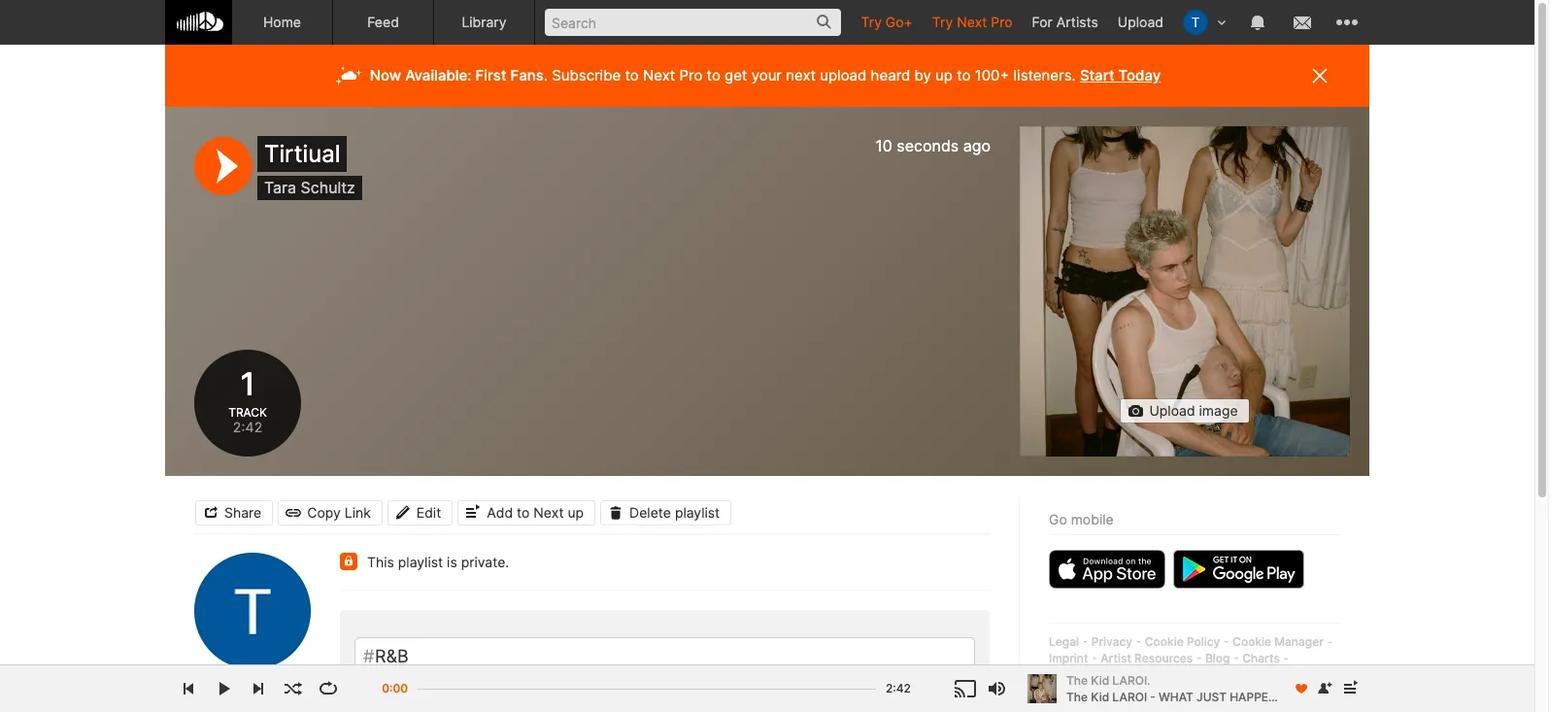Task type: locate. For each thing, give the bounding box(es) containing it.
0 horizontal spatial 2:42
[[233, 419, 263, 436]]

go mobile
[[1049, 511, 1114, 527]]

r&b
[[375, 646, 409, 666]]

1 vertical spatial playlist
[[398, 554, 443, 570]]

playlist
[[675, 504, 720, 520], [398, 554, 443, 570]]

copy
[[307, 504, 341, 520]]

1 vertical spatial kid
[[1091, 689, 1110, 704]]

playlist for delete
[[675, 504, 720, 520]]

next up 100+
[[957, 14, 987, 30]]

privacy
[[1092, 634, 1133, 649]]

listeners.
[[1014, 66, 1076, 85]]

cookie up 'charts'
[[1233, 634, 1272, 649]]

1 vertical spatial the
[[1067, 689, 1088, 704]]

for artists link
[[1022, 0, 1108, 44]]

next
[[957, 14, 987, 30], [643, 66, 675, 85], [534, 504, 564, 520]]

tara inside tirtiual tara schultz
[[264, 178, 296, 197]]

add to next up button
[[458, 500, 596, 525]]

0 vertical spatial playlist
[[675, 504, 720, 520]]

the down imprint 'link'
[[1067, 673, 1088, 687]]

cookie up the resources
[[1145, 634, 1184, 649]]

1 horizontal spatial 2:42
[[886, 681, 911, 696]]

100+
[[975, 66, 1010, 85]]

up
[[936, 66, 953, 85], [568, 504, 584, 520]]

1 vertical spatial tara
[[194, 675, 222, 692]]

imprint
[[1049, 651, 1088, 665]]

edit button
[[387, 500, 453, 525]]

tara schultz's avatar element
[[1183, 10, 1208, 35], [194, 553, 311, 669]]

0 vertical spatial tara
[[264, 178, 296, 197]]

playlist inside button
[[675, 504, 720, 520]]

to left 100+
[[957, 66, 971, 85]]

tara
[[264, 178, 296, 197], [194, 675, 222, 692]]

by
[[915, 66, 931, 85]]

⁃ up blog 'link'
[[1224, 634, 1230, 649]]

laroi
[[1113, 689, 1147, 704]]

2:42
[[233, 419, 263, 436], [886, 681, 911, 696]]

seconds
[[897, 136, 959, 155]]

tara schultz's avatar element right the upload link
[[1183, 10, 1208, 35]]

next down search search field
[[643, 66, 675, 85]]

the down 'language:'
[[1067, 689, 1088, 704]]

charts
[[1243, 651, 1280, 665]]

kid
[[1091, 673, 1110, 687], [1091, 689, 1110, 704]]

copy link button
[[278, 500, 383, 525]]

1 vertical spatial next
[[643, 66, 675, 85]]

0 horizontal spatial playlist
[[398, 554, 443, 570]]

add
[[487, 504, 513, 520]]

2 kid from the top
[[1091, 689, 1110, 704]]

try right go+
[[932, 14, 953, 30]]

upload up today
[[1118, 14, 1164, 30]]

next
[[786, 66, 816, 85]]

0 horizontal spatial cookie
[[1145, 634, 1184, 649]]

1 vertical spatial up
[[568, 504, 584, 520]]

pro left get
[[680, 66, 703, 85]]

kid down 'language:'
[[1091, 689, 1110, 704]]

manager
[[1275, 634, 1324, 649]]

⁃ down the cookie manager link
[[1283, 651, 1289, 665]]

1 horizontal spatial tara schultz's avatar element
[[1183, 10, 1208, 35]]

None text field
[[418, 645, 500, 667]]

cookie
[[1145, 634, 1184, 649], [1233, 634, 1272, 649]]

pro
[[991, 14, 1013, 30], [680, 66, 703, 85]]

upload image button
[[1120, 398, 1250, 424]]

cookie manager link
[[1233, 634, 1324, 649]]

today
[[1119, 66, 1161, 85]]

up right by
[[936, 66, 953, 85]]

0 vertical spatial upload
[[1118, 14, 1164, 30]]

feed link
[[333, 0, 434, 45]]

up left delete
[[568, 504, 584, 520]]

0 vertical spatial next
[[957, 14, 987, 30]]

2:42 inside 1 track 2:42
[[233, 419, 263, 436]]

delete
[[630, 504, 671, 520]]

1
[[237, 365, 258, 403]]

feed
[[367, 14, 399, 30]]

the
[[1067, 673, 1088, 687], [1067, 689, 1088, 704]]

1 try from the left
[[861, 14, 882, 30]]

0 horizontal spatial tara
[[194, 675, 222, 692]]

0 vertical spatial pro
[[991, 14, 1013, 30]]

next inside try next pro link
[[957, 14, 987, 30]]

0 horizontal spatial tara schultz's avatar element
[[194, 553, 311, 669]]

2 horizontal spatial next
[[957, 14, 987, 30]]

next inside add to next up button
[[534, 504, 564, 520]]

try next pro link
[[923, 0, 1022, 44]]

2 try from the left
[[932, 14, 953, 30]]

to
[[625, 66, 639, 85], [707, 66, 721, 85], [957, 66, 971, 85], [517, 504, 530, 520]]

for artists
[[1032, 14, 1099, 30]]

1 vertical spatial upload
[[1150, 402, 1195, 419]]

start
[[1080, 66, 1115, 85]]

try inside 'link'
[[861, 14, 882, 30]]

⁃ up the artist resources link
[[1136, 634, 1142, 649]]

0 horizontal spatial pro
[[680, 66, 703, 85]]

1 horizontal spatial try
[[932, 14, 953, 30]]

playlist right delete
[[675, 504, 720, 520]]

delete playlist
[[630, 504, 720, 520]]

tirtiual element
[[1020, 126, 1350, 457]]

language:
[[1049, 672, 1107, 686]]

0 vertical spatial up
[[936, 66, 953, 85]]

0 vertical spatial schultz
[[301, 178, 355, 197]]

upload inside button
[[1150, 402, 1195, 419]]

0 vertical spatial kid
[[1091, 673, 1110, 687]]

tara schultz's avatar element up tara schultz
[[194, 553, 311, 669]]

None search field
[[535, 0, 851, 44]]

1 horizontal spatial schultz
[[301, 178, 355, 197]]

try left go+
[[861, 14, 882, 30]]

⁃ left artist
[[1092, 651, 1098, 665]]

schultz
[[301, 178, 355, 197], [226, 675, 274, 692]]

1 vertical spatial 2:42
[[886, 681, 911, 696]]

for
[[1032, 14, 1053, 30]]

mobile
[[1071, 511, 1114, 527]]

1 vertical spatial schultz
[[226, 675, 274, 692]]

1 vertical spatial pro
[[680, 66, 703, 85]]

0 horizontal spatial up
[[568, 504, 584, 520]]

upload
[[1118, 14, 1164, 30], [1150, 402, 1195, 419]]

1 horizontal spatial playlist
[[675, 504, 720, 520]]

0 vertical spatial the
[[1067, 673, 1088, 687]]

try for try go+
[[861, 14, 882, 30]]

2 the from the top
[[1067, 689, 1088, 704]]

progress bar
[[418, 679, 876, 711]]

1 horizontal spatial cookie
[[1233, 634, 1272, 649]]

0 horizontal spatial try
[[861, 14, 882, 30]]

your
[[752, 66, 782, 85]]

1 horizontal spatial tara
[[264, 178, 296, 197]]

⁃ right blog
[[1233, 651, 1240, 665]]

kid down artist
[[1091, 673, 1110, 687]]

to right add
[[517, 504, 530, 520]]

try
[[861, 14, 882, 30], [932, 14, 953, 30]]

1 vertical spatial tara schultz's avatar element
[[194, 553, 311, 669]]

tara schultz
[[194, 675, 274, 692]]

⁃
[[1082, 634, 1089, 649], [1136, 634, 1142, 649], [1224, 634, 1230, 649], [1327, 634, 1333, 649], [1092, 651, 1098, 665], [1196, 651, 1202, 665], [1233, 651, 1240, 665], [1283, 651, 1289, 665]]

0 horizontal spatial next
[[534, 504, 564, 520]]

tara schultz link
[[264, 178, 355, 197], [194, 675, 274, 693]]

upload left image
[[1150, 402, 1195, 419]]

delete playlist button
[[600, 500, 732, 525]]

0:00
[[382, 681, 408, 696]]

now
[[370, 66, 401, 85]]

⁃ right manager
[[1327, 634, 1333, 649]]

happened
[[1230, 689, 1293, 704]]

2 vertical spatial next
[[534, 504, 564, 520]]

pro left the for
[[991, 14, 1013, 30]]

0 vertical spatial 2:42
[[233, 419, 263, 436]]

playlist left "is"
[[398, 554, 443, 570]]

this playlist is private.
[[367, 554, 509, 570]]

next right add
[[534, 504, 564, 520]]

1 vertical spatial tara schultz link
[[194, 675, 274, 693]]



Task type: vqa. For each thing, say whether or not it's contained in the screenshot.
Music Charts
no



Task type: describe. For each thing, give the bounding box(es) containing it.
artists
[[1057, 14, 1099, 30]]

what
[[1159, 689, 1194, 704]]

next up image
[[1339, 677, 1362, 700]]

private.
[[461, 554, 509, 570]]

0 vertical spatial tara schultz's avatar element
[[1183, 10, 1208, 35]]

1 track 2:42
[[228, 365, 267, 436]]

blog link
[[1206, 651, 1230, 665]]

1 horizontal spatial pro
[[991, 14, 1013, 30]]

this
[[367, 554, 394, 570]]

upload
[[820, 66, 867, 85]]

0 horizontal spatial schultz
[[226, 675, 274, 692]]

resources
[[1135, 651, 1193, 665]]

available:
[[405, 66, 472, 85]]

-
[[1150, 689, 1156, 704]]

copy link
[[307, 504, 371, 520]]

1 the from the top
[[1067, 673, 1088, 687]]

laroi.
[[1113, 673, 1151, 687]]

⁃ down policy on the right bottom
[[1196, 651, 1202, 665]]

try next pro
[[932, 14, 1013, 30]]

subscribe
[[552, 66, 621, 85]]

go
[[1049, 511, 1067, 527]]

blog
[[1206, 651, 1230, 665]]

legal ⁃ privacy ⁃ cookie policy ⁃ cookie manager ⁃ imprint ⁃ artist resources ⁃ blog ⁃ charts ⁃ language: english (us)
[[1049, 634, 1333, 686]]

first
[[476, 66, 507, 85]]

tirtiual tara schultz
[[264, 140, 355, 197]]

0 vertical spatial tara schultz link
[[264, 178, 355, 197]]

10
[[876, 136, 893, 155]]

edit
[[417, 504, 441, 520]]

(us)
[[1154, 672, 1179, 686]]

2 cookie from the left
[[1233, 634, 1272, 649]]

1 horizontal spatial next
[[643, 66, 675, 85]]

is
[[447, 554, 457, 570]]

image
[[1199, 402, 1238, 419]]

the kid laroi - what just happened element
[[1028, 674, 1057, 703]]

the kid laroi - what just happened link
[[1067, 688, 1293, 706]]

upload for upload
[[1118, 14, 1164, 30]]

go+
[[886, 14, 913, 30]]

now available: first fans. subscribe to next pro to get your next upload heard by up to 100+ listeners. start today
[[370, 66, 1161, 85]]

the kid laroi. the kid laroi - what just happened
[[1067, 673, 1293, 704]]

track
[[228, 405, 267, 419]]

share
[[224, 504, 262, 520]]

to right subscribe
[[625, 66, 639, 85]]

charts link
[[1243, 651, 1280, 665]]

up inside button
[[568, 504, 584, 520]]

legal
[[1049, 634, 1079, 649]]

library link
[[434, 0, 535, 45]]

artist resources link
[[1101, 651, 1193, 665]]

library
[[462, 14, 507, 30]]

privacy link
[[1092, 634, 1133, 649]]

add to next up
[[487, 504, 584, 520]]

legal link
[[1049, 634, 1079, 649]]

policy
[[1187, 634, 1220, 649]]

1 horizontal spatial up
[[936, 66, 953, 85]]

try go+
[[861, 14, 913, 30]]

try for try next pro
[[932, 14, 953, 30]]

home
[[263, 14, 301, 30]]

10 seconds ago
[[876, 136, 991, 155]]

upload link
[[1108, 0, 1173, 44]]

upload for upload image
[[1150, 402, 1195, 419]]

to left get
[[707, 66, 721, 85]]

cookie policy link
[[1145, 634, 1220, 649]]

fans.
[[510, 66, 548, 85]]

1 cookie from the left
[[1145, 634, 1184, 649]]

⁃ right legal on the right of the page
[[1082, 634, 1089, 649]]

imprint link
[[1049, 651, 1088, 665]]

to inside button
[[517, 504, 530, 520]]

1 kid from the top
[[1091, 673, 1110, 687]]

upload image
[[1150, 402, 1238, 419]]

ago
[[963, 136, 991, 155]]

share button
[[195, 500, 273, 525]]

try go+ link
[[851, 0, 923, 44]]

Search search field
[[545, 9, 842, 36]]

just
[[1197, 689, 1227, 704]]

get
[[725, 66, 747, 85]]

start today link
[[1080, 66, 1161, 85]]

playlist for this
[[398, 554, 443, 570]]

link
[[345, 504, 371, 520]]

schultz inside tirtiual tara schultz
[[301, 178, 355, 197]]

the kid laroi. link
[[1067, 672, 1283, 689]]

artist
[[1101, 651, 1132, 665]]

tirtiual
[[264, 140, 340, 168]]

english
[[1111, 672, 1151, 686]]

home link
[[232, 0, 333, 45]]

heard
[[871, 66, 911, 85]]



